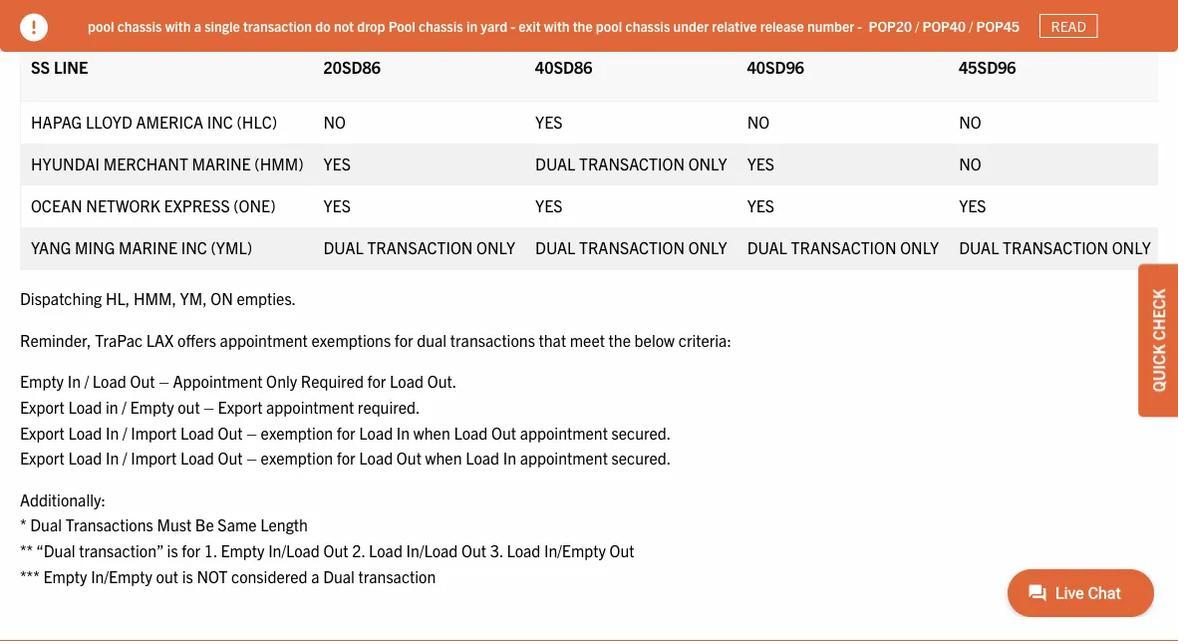 Task type: describe. For each thing, give the bounding box(es) containing it.
empty down "lax"
[[130, 397, 174, 417]]

out inside additionally: * dual transactions must be same length ** "dual transaction" is for 1. empty in/load out 2. load in/load out 3. load in/empty out *** empty in/empty out is not considered a dual transaction
[[156, 566, 179, 586]]

length
[[261, 515, 308, 535]]

below
[[635, 330, 675, 350]]

dual
[[417, 330, 447, 350]]

2 import from the top
[[131, 448, 177, 468]]

1 exemption from the top
[[261, 422, 333, 442]]

not
[[334, 17, 354, 35]]

ss line
[[31, 56, 88, 76]]

drop
[[357, 17, 385, 35]]

hyundai merchant marine (hmm)
[[31, 153, 304, 173]]

ss
[[31, 56, 50, 76]]

considered
[[231, 566, 308, 586]]

same
[[218, 515, 257, 535]]

hmm,
[[134, 288, 176, 308]]

marine for merchant
[[192, 153, 251, 173]]

2.
[[352, 540, 365, 560]]

offers
[[178, 330, 216, 350]]

be
[[195, 515, 214, 535]]

appointment
[[173, 371, 263, 391]]

check
[[1149, 289, 1169, 341]]

solid image
[[20, 13, 48, 41]]

for inside additionally: * dual transactions must be same length ** "dual transaction" is for 1. empty in/load out 2. load in/load out 3. load in/empty out *** empty in/empty out is not considered a dual transaction
[[182, 540, 201, 560]]

hapag lloyd america inc (hlc)
[[31, 111, 277, 131]]

required.
[[358, 397, 420, 417]]

1 vertical spatial the
[[609, 330, 631, 350]]

1 pool from the left
[[88, 17, 114, 35]]

2 with from the left
[[544, 17, 570, 35]]

1 import from the top
[[131, 422, 177, 442]]

yang ming marine inc (yml)
[[31, 237, 252, 257]]

lloyd
[[86, 111, 132, 131]]

dispatching hl, hmm, ym, on empties.
[[20, 288, 296, 308]]

not
[[197, 566, 228, 586]]

0 vertical spatial the
[[573, 17, 593, 35]]

1.
[[204, 540, 217, 560]]

40sd96
[[748, 56, 805, 76]]

***
[[20, 566, 40, 586]]

pop20
[[869, 17, 913, 35]]

20sd86
[[324, 56, 381, 76]]

1 secured. from the top
[[612, 422, 672, 442]]

lax
[[146, 330, 174, 350]]

america
[[136, 111, 204, 131]]

pop40
[[923, 17, 967, 35]]

2 chassis from the left
[[419, 17, 463, 35]]

empty down same
[[221, 540, 265, 560]]

pool
[[389, 17, 416, 35]]

pop45
[[977, 17, 1020, 35]]

40sd86
[[536, 56, 593, 76]]

meet
[[570, 330, 605, 350]]

(one)
[[234, 195, 276, 215]]

1 in/load from the left
[[268, 540, 320, 560]]

*
[[20, 515, 27, 535]]

1 horizontal spatial in
[[467, 17, 478, 35]]

read
[[1052, 17, 1087, 35]]

single
[[205, 17, 240, 35]]

yard
[[481, 17, 508, 35]]

2 in/load from the left
[[407, 540, 458, 560]]

trapac
[[95, 330, 143, 350]]

line
[[54, 56, 88, 76]]

(hlc)
[[237, 111, 277, 131]]

"dual
[[36, 540, 75, 560]]

hapag
[[31, 111, 82, 131]]

number
[[808, 17, 855, 35]]

empty down reminder,
[[20, 371, 64, 391]]

criteria:
[[679, 330, 732, 350]]

pool chassis with a single transaction  do not drop pool chassis in yard -  exit with the pool chassis under relative release number -  pop20 / pop40 / pop45
[[88, 17, 1020, 35]]

dispatching
[[20, 288, 102, 308]]

that
[[539, 330, 567, 350]]

marine for ming
[[119, 237, 178, 257]]

**
[[20, 540, 33, 560]]

hyundai
[[31, 153, 100, 173]]



Task type: locate. For each thing, give the bounding box(es) containing it.
2 - from the left
[[858, 17, 863, 35]]

0 vertical spatial when
[[414, 422, 451, 442]]

2 exemption from the top
[[261, 448, 333, 468]]

must
[[157, 515, 192, 535]]

chassis left the single
[[117, 17, 162, 35]]

dual transaction only
[[536, 153, 728, 173], [324, 237, 516, 257], [536, 237, 728, 257], [748, 237, 940, 257], [960, 237, 1152, 257]]

when down required.
[[414, 422, 451, 442]]

1 horizontal spatial pool
[[596, 17, 623, 35]]

1 vertical spatial exemption
[[261, 448, 333, 468]]

ocean network express (one)
[[31, 195, 276, 215]]

empty down "dual
[[43, 566, 87, 586]]

release
[[761, 17, 805, 35]]

0 vertical spatial import
[[131, 422, 177, 442]]

1 vertical spatial dual
[[323, 566, 355, 586]]

0 horizontal spatial pool
[[88, 17, 114, 35]]

0 horizontal spatial transaction
[[243, 17, 312, 35]]

required
[[301, 371, 364, 391]]

0 vertical spatial secured.
[[612, 422, 672, 442]]

on
[[211, 288, 233, 308]]

express
[[164, 195, 230, 215]]

0 horizontal spatial marine
[[119, 237, 178, 257]]

0 vertical spatial marine
[[192, 153, 251, 173]]

in left yard
[[467, 17, 478, 35]]

0 vertical spatial in
[[467, 17, 478, 35]]

in/empty
[[545, 540, 606, 560], [91, 566, 153, 586]]

quick check link
[[1139, 264, 1179, 417]]

under
[[674, 17, 709, 35]]

quick
[[1149, 344, 1169, 392]]

dual right *
[[30, 515, 62, 535]]

0 vertical spatial dual
[[30, 515, 62, 535]]

marine down ocean network express (one)
[[119, 237, 178, 257]]

1 horizontal spatial transaction
[[359, 566, 436, 586]]

do
[[315, 17, 331, 35]]

empty in / load out – appointment only required for load out. export load in / empty out – export appointment required. export load in / import load out – exemption for load in when load out appointment secured. export load in / import load out – exemption for load out when load in appointment secured.
[[20, 371, 672, 468]]

yes
[[536, 111, 563, 131], [324, 153, 351, 173], [748, 153, 775, 173], [324, 195, 351, 215], [536, 195, 563, 215], [748, 195, 775, 215], [960, 195, 987, 215]]

out.
[[428, 371, 457, 391]]

1 chassis from the left
[[117, 17, 162, 35]]

reminder, trapac lax offers appointment exemptions for dual transactions that meet the below criteria:
[[20, 330, 732, 350]]

in
[[467, 17, 478, 35], [106, 397, 118, 417]]

dual down 2.
[[323, 566, 355, 586]]

out inside empty in / load out – appointment only required for load out. export load in / empty out – export appointment required. export load in / import load out – exemption for load in when load out appointment secured. export load in / import load out – exemption for load out when load in appointment secured.
[[178, 397, 200, 417]]

marine
[[192, 153, 251, 173], [119, 237, 178, 257]]

transactions
[[451, 330, 535, 350]]

is left 'not'
[[182, 566, 193, 586]]

0 horizontal spatial in/empty
[[91, 566, 153, 586]]

transaction down 2.
[[359, 566, 436, 586]]

marine up express
[[192, 153, 251, 173]]

reminder,
[[20, 330, 91, 350]]

(yml)
[[211, 237, 252, 257]]

out
[[178, 397, 200, 417], [156, 566, 179, 586]]

1 vertical spatial when
[[425, 448, 462, 468]]

hl,
[[106, 288, 130, 308]]

empties.
[[237, 288, 296, 308]]

2 secured. from the top
[[612, 448, 672, 468]]

when
[[414, 422, 451, 442], [425, 448, 462, 468]]

2 horizontal spatial chassis
[[626, 17, 671, 35]]

- right number
[[858, 17, 863, 35]]

only
[[689, 153, 728, 173], [477, 237, 516, 257], [689, 237, 728, 257], [901, 237, 940, 257], [1113, 237, 1152, 257]]

1 vertical spatial in/empty
[[91, 566, 153, 586]]

for
[[395, 330, 414, 350], [368, 371, 386, 391], [337, 422, 356, 442], [337, 448, 356, 468], [182, 540, 201, 560]]

0 vertical spatial in/empty
[[545, 540, 606, 560]]

is
[[167, 540, 178, 560], [182, 566, 193, 586]]

1 vertical spatial inc
[[181, 237, 207, 257]]

ocean
[[31, 195, 82, 215]]

a inside additionally: * dual transactions must be same length ** "dual transaction" is for 1. empty in/load out 2. load in/load out 3. load in/empty out *** empty in/empty out is not considered a dual transaction
[[311, 566, 320, 586]]

the right meet on the bottom of page
[[609, 330, 631, 350]]

- left exit
[[511, 17, 516, 35]]

inc for (yml)
[[181, 237, 207, 257]]

1 - from the left
[[511, 17, 516, 35]]

0 horizontal spatial is
[[167, 540, 178, 560]]

additionally:
[[20, 489, 106, 509]]

3 chassis from the left
[[626, 17, 671, 35]]

in down trapac
[[106, 397, 118, 417]]

inc
[[207, 111, 233, 131], [181, 237, 207, 257]]

1 vertical spatial transaction
[[359, 566, 436, 586]]

out left 'not'
[[156, 566, 179, 586]]

transaction
[[579, 153, 685, 173], [367, 237, 473, 257], [579, 237, 685, 257], [791, 237, 897, 257], [1003, 237, 1109, 257]]

1 vertical spatial marine
[[119, 237, 178, 257]]

0 vertical spatial exemption
[[261, 422, 333, 442]]

relative
[[712, 17, 758, 35]]

in/load left 3.
[[407, 540, 458, 560]]

in/empty down transaction"
[[91, 566, 153, 586]]

exemption down only
[[261, 422, 333, 442]]

dual
[[536, 153, 576, 173], [324, 237, 364, 257], [536, 237, 576, 257], [748, 237, 788, 257], [960, 237, 1000, 257]]

exit
[[519, 17, 541, 35]]

import
[[131, 422, 177, 442], [131, 448, 177, 468]]

1 vertical spatial a
[[311, 566, 320, 586]]

transactions
[[66, 515, 153, 535]]

additionally: * dual transactions must be same length ** "dual transaction" is for 1. empty in/load out 2. load in/load out 3. load in/empty out *** empty in/empty out is not considered a dual transaction
[[20, 489, 635, 586]]

0 horizontal spatial the
[[573, 17, 593, 35]]

the up 40sd86
[[573, 17, 593, 35]]

1 horizontal spatial marine
[[192, 153, 251, 173]]

the
[[573, 17, 593, 35], [609, 330, 631, 350]]

exemption
[[261, 422, 333, 442], [261, 448, 333, 468]]

in inside empty in / load out – appointment only required for load out. export load in / empty out – export appointment required. export load in / import load out – exemption for load in when load out appointment secured. export load in / import load out – exemption for load out when load in appointment secured.
[[106, 397, 118, 417]]

1 horizontal spatial is
[[182, 566, 193, 586]]

yang
[[31, 237, 71, 257]]

1 horizontal spatial the
[[609, 330, 631, 350]]

empty
[[20, 371, 64, 391], [130, 397, 174, 417], [221, 540, 265, 560], [43, 566, 87, 586]]

45sd96
[[960, 56, 1017, 76]]

1 vertical spatial is
[[182, 566, 193, 586]]

1 horizontal spatial in/empty
[[545, 540, 606, 560]]

1 horizontal spatial -
[[858, 17, 863, 35]]

pool up line
[[88, 17, 114, 35]]

network
[[86, 195, 160, 215]]

ming
[[75, 237, 115, 257]]

read link
[[1040, 14, 1099, 38]]

1 horizontal spatial in/load
[[407, 540, 458, 560]]

import down 'appointment' at the bottom
[[131, 422, 177, 442]]

1 horizontal spatial with
[[544, 17, 570, 35]]

transaction
[[243, 17, 312, 35], [359, 566, 436, 586]]

0 horizontal spatial in
[[106, 397, 118, 417]]

import up must on the bottom left of page
[[131, 448, 177, 468]]

merchant
[[103, 153, 188, 173]]

/
[[916, 17, 920, 35], [970, 17, 974, 35], [84, 371, 89, 391], [122, 397, 127, 417], [123, 422, 127, 442], [123, 448, 127, 468]]

0 horizontal spatial dual
[[30, 515, 62, 535]]

exemptions
[[312, 330, 391, 350]]

1 vertical spatial import
[[131, 448, 177, 468]]

chassis left under
[[626, 17, 671, 35]]

in/load
[[268, 540, 320, 560], [407, 540, 458, 560]]

0 vertical spatial out
[[178, 397, 200, 417]]

inc left (hlc)
[[207, 111, 233, 131]]

–
[[159, 371, 169, 391], [204, 397, 214, 417], [247, 422, 257, 442], [247, 448, 257, 468]]

transaction"
[[79, 540, 163, 560]]

is down must on the bottom left of page
[[167, 540, 178, 560]]

1 horizontal spatial a
[[311, 566, 320, 586]]

0 vertical spatial transaction
[[243, 17, 312, 35]]

0 vertical spatial is
[[167, 540, 178, 560]]

with right exit
[[544, 17, 570, 35]]

0 vertical spatial a
[[194, 17, 201, 35]]

exemption up "length"
[[261, 448, 333, 468]]

out
[[130, 371, 155, 391], [218, 422, 243, 442], [492, 422, 517, 442], [218, 448, 243, 468], [397, 448, 422, 468], [324, 540, 349, 560], [462, 540, 487, 560], [610, 540, 635, 560]]

0 horizontal spatial in/load
[[268, 540, 320, 560]]

0 horizontal spatial a
[[194, 17, 201, 35]]

a left the single
[[194, 17, 201, 35]]

secured.
[[612, 422, 672, 442], [612, 448, 672, 468]]

transaction inside additionally: * dual transactions must be same length ** "dual transaction" is for 1. empty in/load out 2. load in/load out 3. load in/empty out *** empty in/empty out is not considered a dual transaction
[[359, 566, 436, 586]]

with left the single
[[165, 17, 191, 35]]

1 vertical spatial secured.
[[612, 448, 672, 468]]

0 horizontal spatial chassis
[[117, 17, 162, 35]]

chassis right the pool
[[419, 17, 463, 35]]

ym,
[[180, 288, 207, 308]]

quick check
[[1149, 289, 1169, 392]]

0 horizontal spatial -
[[511, 17, 516, 35]]

appointment
[[220, 330, 308, 350], [266, 397, 354, 417], [520, 422, 608, 442], [520, 448, 608, 468]]

inc for (hlc)
[[207, 111, 233, 131]]

(hmm)
[[255, 153, 304, 173]]

1 vertical spatial in
[[106, 397, 118, 417]]

in/empty right 3.
[[545, 540, 606, 560]]

inc left '(yml)'
[[181, 237, 207, 257]]

only
[[266, 371, 297, 391]]

1 horizontal spatial chassis
[[419, 17, 463, 35]]

transaction left do
[[243, 17, 312, 35]]

0 horizontal spatial with
[[165, 17, 191, 35]]

1 with from the left
[[165, 17, 191, 35]]

out down 'appointment' at the bottom
[[178, 397, 200, 417]]

with
[[165, 17, 191, 35], [544, 17, 570, 35]]

0 vertical spatial inc
[[207, 111, 233, 131]]

1 vertical spatial out
[[156, 566, 179, 586]]

pool
[[88, 17, 114, 35], [596, 17, 623, 35]]

when down out.
[[425, 448, 462, 468]]

in/load down "length"
[[268, 540, 320, 560]]

1 horizontal spatial dual
[[323, 566, 355, 586]]

2 pool from the left
[[596, 17, 623, 35]]

pool right exit
[[596, 17, 623, 35]]

load
[[93, 371, 126, 391], [390, 371, 424, 391], [68, 397, 102, 417], [68, 422, 102, 442], [180, 422, 214, 442], [359, 422, 393, 442], [454, 422, 488, 442], [68, 448, 102, 468], [180, 448, 214, 468], [359, 448, 393, 468], [466, 448, 500, 468], [369, 540, 403, 560], [507, 540, 541, 560]]

3.
[[490, 540, 503, 560]]

a right "considered"
[[311, 566, 320, 586]]



Task type: vqa. For each thing, say whether or not it's contained in the screenshot.


